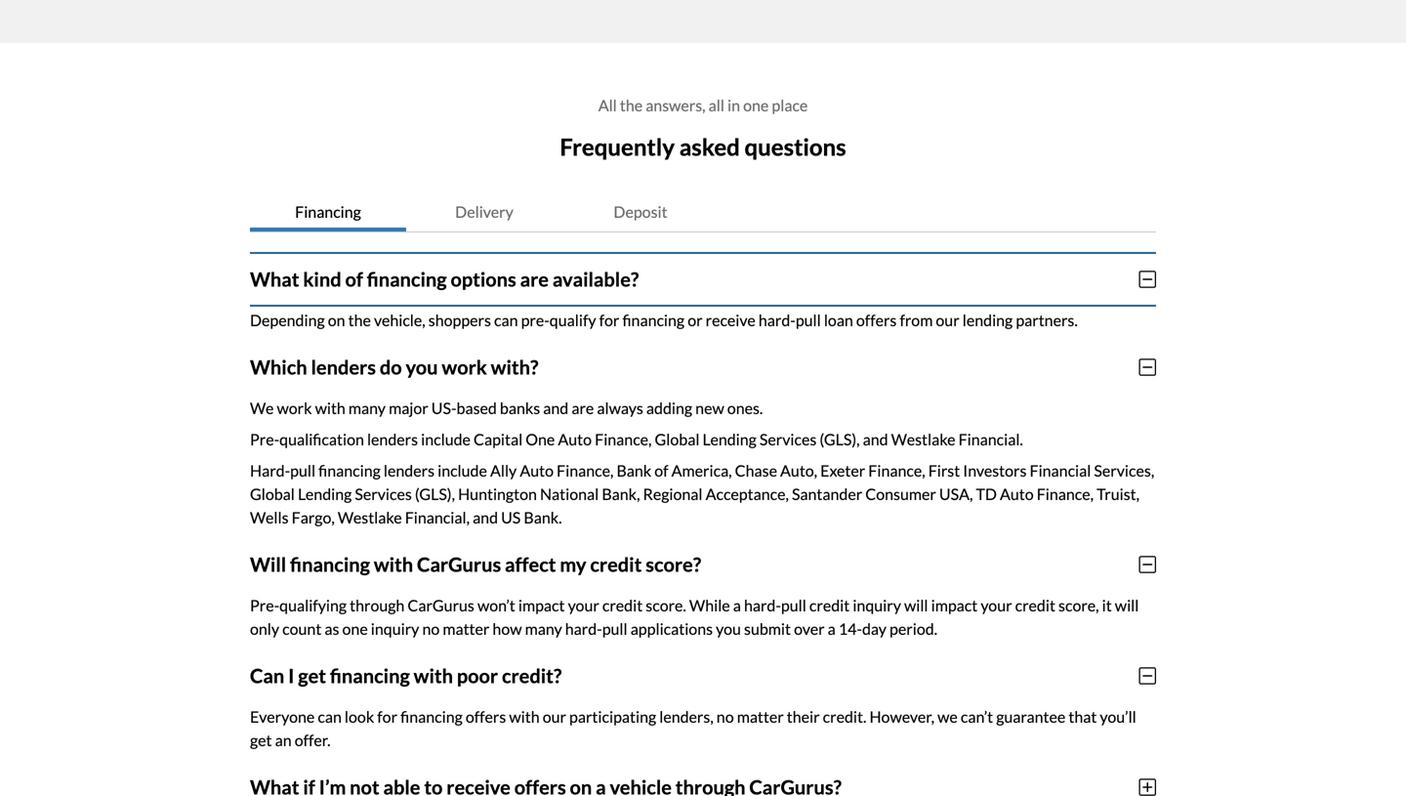Task type: describe. For each thing, give the bounding box(es) containing it.
financing up qualifying
[[290, 553, 370, 576]]

place
[[772, 96, 808, 115]]

include inside hard-pull financing lenders include ally auto finance, bank of america, chase auto, exeter finance, first investors financial services, global lending services (gls), huntington national bank, regional acceptance, santander consumer usa, td auto finance, truist, wells fargo, westlake financial, and us bank.
[[438, 461, 487, 480]]

services,
[[1095, 461, 1155, 480]]

or
[[688, 310, 703, 330]]

adding
[[647, 398, 693, 417]]

hard-
[[250, 461, 290, 480]]

will financing with cargurus affect my credit score?
[[250, 553, 702, 576]]

we
[[250, 398, 274, 417]]

that
[[1069, 707, 1098, 726]]

only
[[250, 619, 280, 638]]

auto for ally
[[520, 461, 554, 480]]

major
[[389, 398, 429, 417]]

auto,
[[781, 461, 818, 480]]

lenders inside which lenders do you work with? dropdown button
[[311, 355, 376, 379]]

you inside the pre-qualifying through cargurus won't impact your credit score. while a hard-pull credit inquiry will impact your credit score, it will only count as one inquiry no matter how many hard-pull applications you submit over a 14-day period.
[[716, 619, 741, 638]]

no inside the "everyone can look for financing offers with our participating lenders, no matter their credit. however, we can't guarantee that you'll get an offer."
[[717, 707, 734, 726]]

1 your from the left
[[568, 596, 600, 615]]

(gls), inside hard-pull financing lenders include ally auto finance, bank of america, chase auto, exeter finance, first investors financial services, global lending services (gls), huntington national bank, regional acceptance, santander consumer usa, td auto finance, truist, wells fargo, westlake financial, and us bank.
[[415, 484, 455, 503]]

how
[[493, 619, 522, 638]]

pull left loan
[[796, 310, 821, 330]]

minus square image for what kind of financing options are available?
[[1140, 269, 1157, 289]]

pull left applications
[[603, 619, 628, 638]]

0 vertical spatial many
[[349, 398, 386, 417]]

ally
[[490, 461, 517, 480]]

we work with many major us-based banks and are always adding new ones.
[[250, 398, 763, 417]]

us-
[[432, 398, 457, 417]]

tab list containing financing
[[250, 192, 1157, 232]]

will
[[250, 553, 286, 576]]

qualify
[[550, 310, 597, 330]]

credit?
[[502, 664, 562, 688]]

all
[[599, 96, 617, 115]]

1 horizontal spatial our
[[936, 310, 960, 330]]

score,
[[1059, 596, 1100, 615]]

global inside hard-pull financing lenders include ally auto finance, bank of america, chase auto, exeter finance, first investors financial services, global lending services (gls), huntington national bank, regional acceptance, santander consumer usa, td auto finance, truist, wells fargo, westlake financial, and us bank.
[[250, 484, 295, 503]]

lending
[[963, 310, 1013, 330]]

applications
[[631, 619, 713, 638]]

i
[[288, 664, 294, 688]]

which lenders do you work with?
[[250, 355, 539, 379]]

with inside the "everyone can look for financing offers with our participating lenders, no matter their credit. however, we can't guarantee that you'll get an offer."
[[509, 707, 540, 726]]

score.
[[646, 596, 687, 615]]

my
[[560, 553, 587, 576]]

finance, up consumer
[[869, 461, 926, 480]]

qualification
[[280, 430, 364, 449]]

one
[[526, 430, 555, 449]]

0 vertical spatial for
[[600, 310, 620, 330]]

bank.
[[524, 508, 562, 527]]

day
[[863, 619, 887, 638]]

no inside the pre-qualifying through cargurus won't impact your credit score. while a hard-pull credit inquiry will impact your credit score, it will only count as one inquiry no matter how many hard-pull applications you submit over a 14-day period.
[[423, 619, 440, 638]]

which
[[250, 355, 307, 379]]

financial.
[[959, 430, 1024, 449]]

credit left the score.
[[603, 596, 643, 615]]

0 vertical spatial one
[[744, 96, 769, 115]]

of inside hard-pull financing lenders include ally auto finance, bank of america, chase auto, exeter finance, first investors financial services, global lending services (gls), huntington national bank, regional acceptance, santander consumer usa, td auto finance, truist, wells fargo, westlake financial, and us bank.
[[655, 461, 669, 480]]

cargurus for affect
[[417, 553, 501, 576]]

based
[[457, 398, 497, 417]]

new
[[696, 398, 725, 417]]

can
[[250, 664, 285, 688]]

auto for one
[[558, 430, 592, 449]]

regional
[[643, 484, 703, 503]]

count
[[283, 619, 322, 638]]

financing inside hard-pull financing lenders include ally auto finance, bank of america, chase auto, exeter finance, first investors financial services, global lending services (gls), huntington national bank, regional acceptance, santander consumer usa, td auto finance, truist, wells fargo, westlake financial, and us bank.
[[319, 461, 381, 480]]

1 horizontal spatial and
[[544, 398, 569, 417]]

matter inside the "everyone can look for financing offers with our participating lenders, no matter their credit. however, we can't guarantee that you'll get an offer."
[[737, 707, 784, 726]]

get inside the "everyone can look for financing offers with our participating lenders, no matter their credit. however, we can't guarantee that you'll get an offer."
[[250, 731, 272, 750]]

partners.
[[1016, 310, 1078, 330]]

all the answers, all in one place
[[599, 96, 808, 115]]

2 your from the left
[[981, 596, 1013, 615]]

huntington
[[458, 484, 537, 503]]

submit
[[744, 619, 791, 638]]

from
[[900, 310, 933, 330]]

offers inside the "everyone can look for financing offers with our participating lenders, no matter their credit. however, we can't guarantee that you'll get an offer."
[[466, 707, 506, 726]]

affect
[[505, 553, 556, 576]]

financing up look
[[330, 664, 410, 688]]

usa,
[[940, 484, 973, 503]]

matter inside the pre-qualifying through cargurus won't impact your credit score. while a hard-pull credit inquiry will impact your credit score, it will only count as one inquiry no matter how many hard-pull applications you submit over a 14-day period.
[[443, 619, 490, 638]]

lenders,
[[660, 707, 714, 726]]

many inside the pre-qualifying through cargurus won't impact your credit score. while a hard-pull credit inquiry will impact your credit score, it will only count as one inquiry no matter how many hard-pull applications you submit over a 14-day period.
[[525, 619, 562, 638]]

answers,
[[646, 96, 706, 115]]

finance, down financial
[[1037, 484, 1094, 503]]

pull inside hard-pull financing lenders include ally auto finance, bank of america, chase auto, exeter finance, first investors financial services, global lending services (gls), huntington national bank, regional acceptance, santander consumer usa, td auto finance, truist, wells fargo, westlake financial, and us bank.
[[290, 461, 316, 480]]

financing
[[295, 202, 361, 221]]

america,
[[672, 461, 732, 480]]

pre- for qualification
[[250, 430, 280, 449]]

0 vertical spatial hard-
[[759, 310, 796, 330]]

bank
[[617, 461, 652, 480]]

for inside the "everyone can look for financing offers with our participating lenders, no matter their credit. however, we can't guarantee that you'll get an offer."
[[377, 707, 398, 726]]

credit.
[[823, 707, 867, 726]]

however,
[[870, 707, 935, 726]]

will financing with cargurus affect my credit score? button
[[250, 537, 1157, 592]]

you'll
[[1101, 707, 1137, 726]]

work inside dropdown button
[[442, 355, 487, 379]]

frequently
[[560, 133, 675, 161]]

1 vertical spatial work
[[277, 398, 312, 417]]

deposit tab
[[563, 192, 719, 231]]

delivery
[[455, 202, 514, 221]]

questions
[[745, 133, 847, 161]]

on
[[328, 310, 345, 330]]

what
[[250, 268, 299, 291]]

an
[[275, 731, 292, 750]]

banks
[[500, 398, 541, 417]]

look
[[345, 707, 374, 726]]

over
[[794, 619, 825, 638]]

investors
[[964, 461, 1027, 480]]

are inside dropdown button
[[520, 268, 549, 291]]

1 horizontal spatial offers
[[857, 310, 897, 330]]

what kind of financing options are available?
[[250, 268, 639, 291]]

2 vertical spatial hard-
[[565, 619, 603, 638]]

minus square image for will financing with cargurus affect my credit score?
[[1140, 555, 1157, 574]]

national
[[540, 484, 599, 503]]

1 vertical spatial hard-
[[744, 596, 782, 615]]

1 vertical spatial lenders
[[367, 430, 418, 449]]

santander
[[792, 484, 863, 503]]

with?
[[491, 355, 539, 379]]

asked
[[680, 133, 740, 161]]

1 vertical spatial are
[[572, 398, 594, 417]]

kind
[[303, 268, 342, 291]]



Task type: vqa. For each thing, say whether or not it's contained in the screenshot.
Tab List on the top of the page
yes



Task type: locate. For each thing, give the bounding box(es) containing it.
impact up the how
[[519, 596, 565, 615]]

0 horizontal spatial offers
[[466, 707, 506, 726]]

0 horizontal spatial services
[[355, 484, 412, 503]]

1 vertical spatial westlake
[[338, 508, 402, 527]]

0 vertical spatial global
[[655, 430, 700, 449]]

(gls),
[[820, 430, 860, 449], [415, 484, 455, 503]]

2 minus square image from the top
[[1140, 666, 1157, 686]]

vehicle,
[[374, 310, 426, 330]]

1 vertical spatial one
[[342, 619, 368, 638]]

1 vertical spatial pre-
[[250, 596, 280, 615]]

exeter
[[821, 461, 866, 480]]

1 pre- from the top
[[250, 430, 280, 449]]

of inside what kind of financing options are available? dropdown button
[[345, 268, 363, 291]]

1 vertical spatial cargurus
[[408, 596, 475, 615]]

with up "qualification"
[[315, 398, 346, 417]]

credit inside will financing with cargurus affect my credit score? dropdown button
[[590, 553, 642, 576]]

with left poor in the bottom of the page
[[414, 664, 453, 688]]

1 vertical spatial auto
[[520, 461, 554, 480]]

many left "major"
[[349, 398, 386, 417]]

and inside hard-pull financing lenders include ally auto finance, bank of america, chase auto, exeter finance, first investors financial services, global lending services (gls), huntington national bank, regional acceptance, santander consumer usa, td auto finance, truist, wells fargo, westlake financial, and us bank.
[[473, 508, 498, 527]]

0 horizontal spatial inquiry
[[371, 619, 420, 638]]

1 horizontal spatial westlake
[[892, 430, 956, 449]]

financing down can i get financing with poor credit?
[[401, 707, 463, 726]]

you right do
[[406, 355, 438, 379]]

lenders inside hard-pull financing lenders include ally auto finance, bank of america, chase auto, exeter finance, first investors financial services, global lending services (gls), huntington national bank, regional acceptance, santander consumer usa, td auto finance, truist, wells fargo, westlake financial, and us bank.
[[384, 461, 435, 480]]

services
[[760, 430, 817, 449], [355, 484, 412, 503]]

truist,
[[1097, 484, 1140, 503]]

many
[[349, 398, 386, 417], [525, 619, 562, 638]]

frequently asked questions
[[560, 133, 847, 161]]

0 vertical spatial are
[[520, 268, 549, 291]]

a left 14-
[[828, 619, 836, 638]]

cargurus inside dropdown button
[[417, 553, 501, 576]]

1 vertical spatial include
[[438, 461, 487, 480]]

matter
[[443, 619, 490, 638], [737, 707, 784, 726]]

pull up over
[[782, 596, 807, 615]]

pre-
[[521, 310, 550, 330]]

inquiry down through
[[371, 619, 420, 638]]

auto right td
[[1000, 484, 1034, 503]]

1 horizontal spatial no
[[717, 707, 734, 726]]

1 horizontal spatial for
[[600, 310, 620, 330]]

0 vertical spatial work
[[442, 355, 487, 379]]

in
[[728, 96, 741, 115]]

can left pre-
[[494, 310, 518, 330]]

while
[[690, 596, 731, 615]]

1 vertical spatial can
[[318, 707, 342, 726]]

td
[[976, 484, 997, 503]]

matter down won't
[[443, 619, 490, 638]]

pre- inside the pre-qualifying through cargurus won't impact your credit score. while a hard-pull credit inquiry will impact your credit score, it will only count as one inquiry no matter how many hard-pull applications you submit over a 14-day period.
[[250, 596, 280, 615]]

lenders up the financial, on the left of the page
[[384, 461, 435, 480]]

0 vertical spatial of
[[345, 268, 363, 291]]

matter left their
[[737, 707, 784, 726]]

impact up period.
[[932, 596, 978, 615]]

minus square image
[[1140, 357, 1157, 377], [1140, 555, 1157, 574]]

as
[[325, 619, 339, 638]]

2 horizontal spatial auto
[[1000, 484, 1034, 503]]

minus square image for can i get financing with poor credit?
[[1140, 666, 1157, 686]]

a right while
[[734, 596, 741, 615]]

pre- down we at left
[[250, 430, 280, 449]]

acceptance,
[[706, 484, 789, 503]]

1 vertical spatial no
[[717, 707, 734, 726]]

0 horizontal spatial impact
[[519, 596, 565, 615]]

we
[[938, 707, 958, 726]]

get inside dropdown button
[[298, 664, 326, 688]]

many right the how
[[525, 619, 562, 638]]

hard-pull financing lenders include ally auto finance, bank of america, chase auto, exeter finance, first investors financial services, global lending services (gls), huntington national bank, regional acceptance, santander consumer usa, td auto finance, truist, wells fargo, westlake financial, and us bank.
[[250, 461, 1155, 527]]

hard- down my
[[565, 619, 603, 638]]

1 horizontal spatial matter
[[737, 707, 784, 726]]

minus square image for which lenders do you work with?
[[1140, 357, 1157, 377]]

consumer
[[866, 484, 937, 503]]

options
[[451, 268, 517, 291]]

1 impact from the left
[[519, 596, 565, 615]]

pre- for qualifying
[[250, 596, 280, 615]]

tab list
[[250, 192, 1157, 232]]

can i get financing with poor credit? button
[[250, 649, 1157, 703]]

one inside the pre-qualifying through cargurus won't impact your credit score. while a hard-pull credit inquiry will impact your credit score, it will only count as one inquiry no matter how many hard-pull applications you submit over a 14-day period.
[[342, 619, 368, 638]]

guarantee
[[997, 707, 1066, 726]]

a
[[734, 596, 741, 615], [828, 619, 836, 638]]

1 vertical spatial minus square image
[[1140, 555, 1157, 574]]

minus square image inside what kind of financing options are available? dropdown button
[[1140, 269, 1157, 289]]

1 horizontal spatial (gls),
[[820, 430, 860, 449]]

1 horizontal spatial many
[[525, 619, 562, 638]]

which lenders do you work with? button
[[250, 340, 1157, 395]]

0 horizontal spatial a
[[734, 596, 741, 615]]

0 horizontal spatial of
[[345, 268, 363, 291]]

0 horizontal spatial for
[[377, 707, 398, 726]]

0 vertical spatial get
[[298, 664, 326, 688]]

hard- right the receive
[[759, 310, 796, 330]]

your
[[568, 596, 600, 615], [981, 596, 1013, 615]]

financial
[[1030, 461, 1092, 480]]

lending up 'fargo,' on the bottom of the page
[[298, 484, 352, 503]]

0 horizontal spatial one
[[342, 619, 368, 638]]

westlake right 'fargo,' on the bottom of the page
[[338, 508, 402, 527]]

1 horizontal spatial can
[[494, 310, 518, 330]]

financing left or
[[623, 310, 685, 330]]

lending
[[703, 430, 757, 449], [298, 484, 352, 503]]

1 horizontal spatial the
[[620, 96, 643, 115]]

global down the adding
[[655, 430, 700, 449]]

2 vertical spatial lenders
[[384, 461, 435, 480]]

financial,
[[405, 508, 470, 527]]

1 vertical spatial a
[[828, 619, 836, 638]]

2 vertical spatial auto
[[1000, 484, 1034, 503]]

1 vertical spatial minus square image
[[1140, 666, 1157, 686]]

depending
[[250, 310, 325, 330]]

1 vertical spatial get
[[250, 731, 272, 750]]

1 horizontal spatial are
[[572, 398, 594, 417]]

and left us
[[473, 508, 498, 527]]

1 horizontal spatial impact
[[932, 596, 978, 615]]

financing down "qualification"
[[319, 461, 381, 480]]

1 vertical spatial (gls),
[[415, 484, 455, 503]]

get left an
[[250, 731, 272, 750]]

ones.
[[728, 398, 763, 417]]

0 vertical spatial offers
[[857, 310, 897, 330]]

always
[[597, 398, 644, 417]]

pre-qualification lenders include capital one auto finance, global lending services (gls), and westlake financial.
[[250, 430, 1024, 449]]

will right it
[[1116, 596, 1140, 615]]

1 vertical spatial inquiry
[[371, 619, 420, 638]]

finance, up the national
[[557, 461, 614, 480]]

0 horizontal spatial your
[[568, 596, 600, 615]]

services up the financial, on the left of the page
[[355, 484, 412, 503]]

1 horizontal spatial of
[[655, 461, 669, 480]]

westlake
[[892, 430, 956, 449], [338, 508, 402, 527]]

can inside the "everyone can look for financing offers with our participating lenders, no matter their credit. however, we can't guarantee that you'll get an offer."
[[318, 707, 342, 726]]

minus square image inside which lenders do you work with? dropdown button
[[1140, 357, 1157, 377]]

global
[[655, 430, 700, 449], [250, 484, 295, 503]]

offers right loan
[[857, 310, 897, 330]]

you
[[406, 355, 438, 379], [716, 619, 741, 638]]

credit up over
[[810, 596, 850, 615]]

deposit
[[614, 202, 668, 221]]

impact
[[519, 596, 565, 615], [932, 596, 978, 615]]

no up can i get financing with poor credit?
[[423, 619, 440, 638]]

cargurus down will financing with cargurus affect my credit score? at the bottom left of the page
[[408, 596, 475, 615]]

0 horizontal spatial auto
[[520, 461, 554, 480]]

pre-qualifying through cargurus won't impact your credit score. while a hard-pull credit inquiry will impact your credit score, it will only count as one inquiry no matter how many hard-pull applications you submit over a 14-day period.
[[250, 596, 1140, 638]]

it
[[1103, 596, 1113, 615]]

0 horizontal spatial matter
[[443, 619, 490, 638]]

for right look
[[377, 707, 398, 726]]

0 vertical spatial (gls),
[[820, 430, 860, 449]]

the
[[620, 96, 643, 115], [348, 310, 371, 330]]

2 vertical spatial and
[[473, 508, 498, 527]]

our down credit?
[[543, 707, 567, 726]]

services inside hard-pull financing lenders include ally auto finance, bank of america, chase auto, exeter finance, first investors financial services, global lending services (gls), huntington national bank, regional acceptance, santander consumer usa, td auto finance, truist, wells fargo, westlake financial, and us bank.
[[355, 484, 412, 503]]

plus square image
[[1140, 778, 1157, 796]]

through
[[350, 596, 405, 615]]

you down while
[[716, 619, 741, 638]]

are left always
[[572, 398, 594, 417]]

can i get financing with poor credit?
[[250, 664, 562, 688]]

0 vertical spatial services
[[760, 430, 817, 449]]

for right qualify
[[600, 310, 620, 330]]

all
[[709, 96, 725, 115]]

with up through
[[374, 553, 413, 576]]

1 vertical spatial lending
[[298, 484, 352, 503]]

shoppers
[[429, 310, 491, 330]]

fargo,
[[292, 508, 335, 527]]

our
[[936, 310, 960, 330], [543, 707, 567, 726]]

0 vertical spatial include
[[421, 430, 471, 449]]

work
[[442, 355, 487, 379], [277, 398, 312, 417]]

0 horizontal spatial lending
[[298, 484, 352, 503]]

lending down ones.
[[703, 430, 757, 449]]

cargurus
[[417, 553, 501, 576], [408, 596, 475, 615]]

financing tab
[[250, 192, 406, 231]]

0 vertical spatial lenders
[[311, 355, 376, 379]]

finance,
[[595, 430, 652, 449], [557, 461, 614, 480], [869, 461, 926, 480], [1037, 484, 1094, 503]]

one right the as
[[342, 619, 368, 638]]

westlake up first
[[892, 430, 956, 449]]

auto right one
[[558, 430, 592, 449]]

1 horizontal spatial you
[[716, 619, 741, 638]]

pull
[[796, 310, 821, 330], [290, 461, 316, 480], [782, 596, 807, 615], [603, 619, 628, 638]]

credit left score,
[[1016, 596, 1056, 615]]

period.
[[890, 619, 938, 638]]

cargurus inside the pre-qualifying through cargurus won't impact your credit score. while a hard-pull credit inquiry will impact your credit score, it will only count as one inquiry no matter how many hard-pull applications you submit over a 14-day period.
[[408, 596, 475, 615]]

work up based
[[442, 355, 487, 379]]

lenders
[[311, 355, 376, 379], [367, 430, 418, 449], [384, 461, 435, 480]]

1 vertical spatial the
[[348, 310, 371, 330]]

1 horizontal spatial a
[[828, 619, 836, 638]]

0 vertical spatial minus square image
[[1140, 357, 1157, 377]]

what kind of financing options are available? button
[[250, 252, 1157, 307]]

will
[[905, 596, 929, 615], [1116, 596, 1140, 615]]

auto down one
[[520, 461, 554, 480]]

you inside dropdown button
[[406, 355, 438, 379]]

0 horizontal spatial will
[[905, 596, 929, 615]]

will up period.
[[905, 596, 929, 615]]

include left ally
[[438, 461, 487, 480]]

1 horizontal spatial global
[[655, 430, 700, 449]]

2 minus square image from the top
[[1140, 555, 1157, 574]]

1 horizontal spatial auto
[[558, 430, 592, 449]]

0 horizontal spatial global
[[250, 484, 295, 503]]

their
[[787, 707, 820, 726]]

first
[[929, 461, 961, 480]]

and up 'exeter'
[[863, 430, 889, 449]]

0 vertical spatial the
[[620, 96, 643, 115]]

our right from on the right of page
[[936, 310, 960, 330]]

1 horizontal spatial get
[[298, 664, 326, 688]]

one right in
[[744, 96, 769, 115]]

lenders left do
[[311, 355, 376, 379]]

loan
[[824, 310, 854, 330]]

offer.
[[295, 731, 331, 750]]

and up one
[[544, 398, 569, 417]]

get right i
[[298, 664, 326, 688]]

financing inside the "everyone can look for financing offers with our participating lenders, no matter their credit. however, we can't guarantee that you'll get an offer."
[[401, 707, 463, 726]]

1 vertical spatial matter
[[737, 707, 784, 726]]

0 vertical spatial a
[[734, 596, 741, 615]]

no right lenders, at bottom
[[717, 707, 734, 726]]

can up offer.
[[318, 707, 342, 726]]

the right "on"
[[348, 310, 371, 330]]

cargurus down the financial, on the left of the page
[[417, 553, 501, 576]]

bank,
[[602, 484, 640, 503]]

0 vertical spatial our
[[936, 310, 960, 330]]

our inside the "everyone can look for financing offers with our participating lenders, no matter their credit. however, we can't guarantee that you'll get an offer."
[[543, 707, 567, 726]]

1 vertical spatial you
[[716, 619, 741, 638]]

0 vertical spatial matter
[[443, 619, 490, 638]]

0 vertical spatial and
[[544, 398, 569, 417]]

of up regional
[[655, 461, 669, 480]]

1 vertical spatial for
[[377, 707, 398, 726]]

include
[[421, 430, 471, 449], [438, 461, 487, 480]]

can't
[[961, 707, 994, 726]]

0 horizontal spatial the
[[348, 310, 371, 330]]

services up 'auto,'
[[760, 430, 817, 449]]

work right we at left
[[277, 398, 312, 417]]

1 horizontal spatial services
[[760, 430, 817, 449]]

1 vertical spatial many
[[525, 619, 562, 638]]

no
[[423, 619, 440, 638], [717, 707, 734, 726]]

hard- up submit
[[744, 596, 782, 615]]

minus square image
[[1140, 269, 1157, 289], [1140, 666, 1157, 686]]

1 minus square image from the top
[[1140, 269, 1157, 289]]

participating
[[570, 707, 657, 726]]

your down my
[[568, 596, 600, 615]]

include down us-
[[421, 430, 471, 449]]

2 horizontal spatial and
[[863, 430, 889, 449]]

1 will from the left
[[905, 596, 929, 615]]

capital
[[474, 430, 523, 449]]

lending inside hard-pull financing lenders include ally auto finance, bank of america, chase auto, exeter finance, first investors financial services, global lending services (gls), huntington national bank, regional acceptance, santander consumer usa, td auto finance, truist, wells fargo, westlake financial, and us bank.
[[298, 484, 352, 503]]

1 vertical spatial services
[[355, 484, 412, 503]]

credit
[[590, 553, 642, 576], [603, 596, 643, 615], [810, 596, 850, 615], [1016, 596, 1056, 615]]

2 impact from the left
[[932, 596, 978, 615]]

(gls), up the financial, on the left of the page
[[415, 484, 455, 503]]

1 minus square image from the top
[[1140, 357, 1157, 377]]

available?
[[553, 268, 639, 291]]

financing
[[367, 268, 447, 291], [623, 310, 685, 330], [319, 461, 381, 480], [290, 553, 370, 576], [330, 664, 410, 688], [401, 707, 463, 726]]

delivery tab
[[406, 192, 563, 231]]

lenders down "major"
[[367, 430, 418, 449]]

wells
[[250, 508, 289, 527]]

0 horizontal spatial and
[[473, 508, 498, 527]]

1 vertical spatial and
[[863, 430, 889, 449]]

offers down poor in the bottom of the page
[[466, 707, 506, 726]]

1 horizontal spatial lending
[[703, 430, 757, 449]]

0 vertical spatial can
[[494, 310, 518, 330]]

1 horizontal spatial your
[[981, 596, 1013, 615]]

2 pre- from the top
[[250, 596, 280, 615]]

credit right my
[[590, 553, 642, 576]]

are up pre-
[[520, 268, 549, 291]]

1 horizontal spatial will
[[1116, 596, 1140, 615]]

poor
[[457, 664, 498, 688]]

(gls), up 'exeter'
[[820, 430, 860, 449]]

14-
[[839, 619, 863, 638]]

pre- up "only"
[[250, 596, 280, 615]]

get
[[298, 664, 326, 688], [250, 731, 272, 750]]

0 horizontal spatial can
[[318, 707, 342, 726]]

qualifying
[[280, 596, 347, 615]]

minus square image inside will financing with cargurus affect my credit score? dropdown button
[[1140, 555, 1157, 574]]

0 vertical spatial lending
[[703, 430, 757, 449]]

with down credit?
[[509, 707, 540, 726]]

offers
[[857, 310, 897, 330], [466, 707, 506, 726]]

0 vertical spatial you
[[406, 355, 438, 379]]

can
[[494, 310, 518, 330], [318, 707, 342, 726]]

one
[[744, 96, 769, 115], [342, 619, 368, 638]]

1 vertical spatial offers
[[466, 707, 506, 726]]

the right all
[[620, 96, 643, 115]]

cargurus for won't
[[408, 596, 475, 615]]

global down hard- at left
[[250, 484, 295, 503]]

westlake inside hard-pull financing lenders include ally auto finance, bank of america, chase auto, exeter finance, first investors financial services, global lending services (gls), huntington national bank, regional acceptance, santander consumer usa, td auto finance, truist, wells fargo, westlake financial, and us bank.
[[338, 508, 402, 527]]

inquiry up day
[[853, 596, 902, 615]]

0 vertical spatial inquiry
[[853, 596, 902, 615]]

of right kind
[[345, 268, 363, 291]]

with
[[315, 398, 346, 417], [374, 553, 413, 576], [414, 664, 453, 688], [509, 707, 540, 726]]

0 horizontal spatial get
[[250, 731, 272, 750]]

0 horizontal spatial no
[[423, 619, 440, 638]]

0 vertical spatial westlake
[[892, 430, 956, 449]]

2 will from the left
[[1116, 596, 1140, 615]]

0 horizontal spatial work
[[277, 398, 312, 417]]

0 vertical spatial pre-
[[250, 430, 280, 449]]

finance, down always
[[595, 430, 652, 449]]

financing up vehicle,
[[367, 268, 447, 291]]

minus square image inside can i get financing with poor credit? dropdown button
[[1140, 666, 1157, 686]]

your left score,
[[981, 596, 1013, 615]]

0 horizontal spatial you
[[406, 355, 438, 379]]

pull down "qualification"
[[290, 461, 316, 480]]



